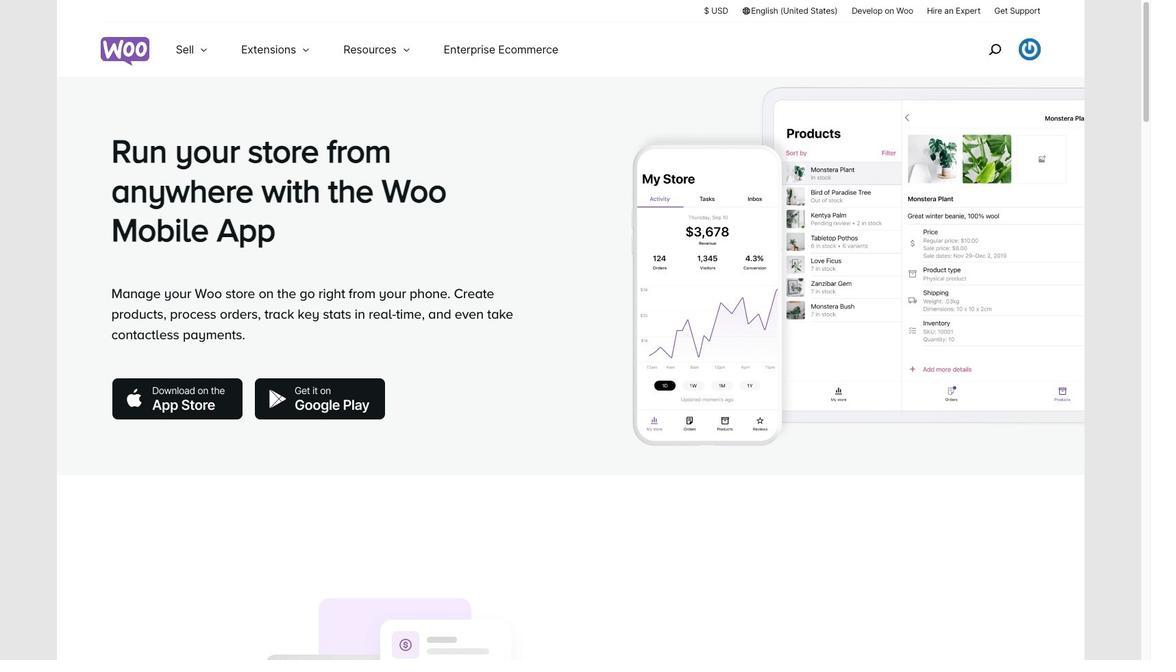 Task type: locate. For each thing, give the bounding box(es) containing it.
search image
[[984, 38, 1006, 60]]



Task type: describe. For each thing, give the bounding box(es) containing it.
open account menu image
[[1019, 38, 1041, 60]]

service navigation menu element
[[959, 27, 1041, 72]]



